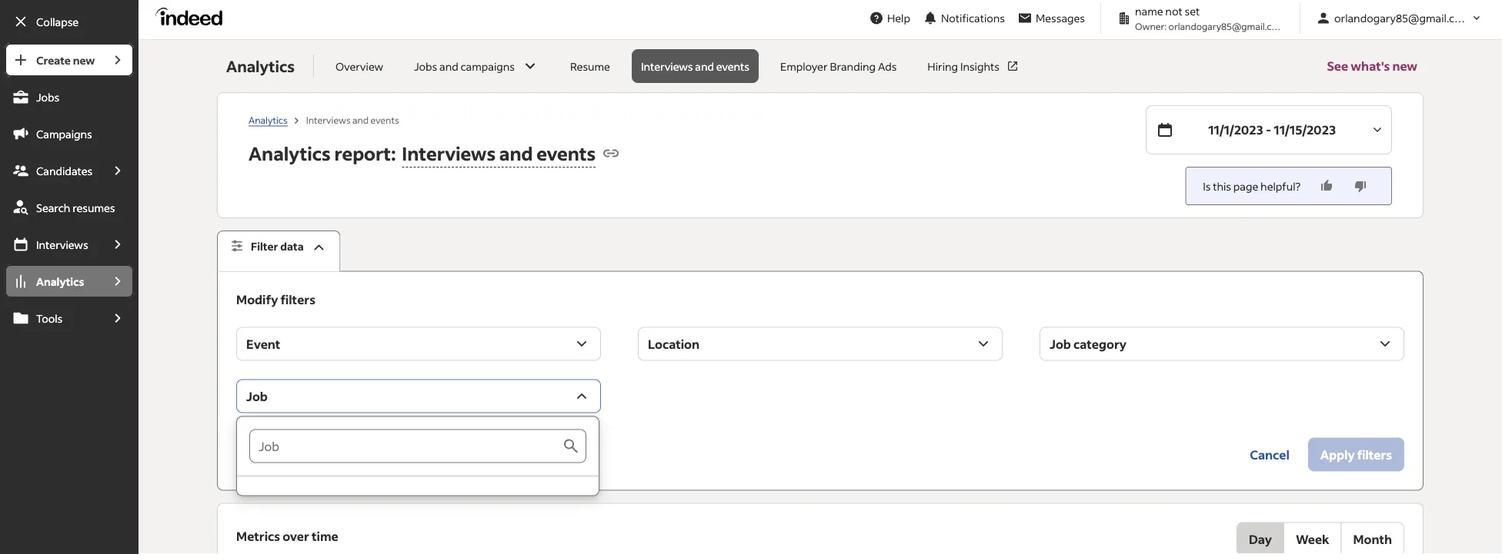 Task type: vqa. For each thing, say whether or not it's contained in the screenshot.
Filter data dropdown button at the top left of the page
yes



Task type: locate. For each thing, give the bounding box(es) containing it.
notifications
[[941, 11, 1005, 25]]

orlandogary85@gmail.com up "see what's new"
[[1335, 11, 1471, 25]]

jobs down create new link
[[36, 90, 59, 104]]

job inside popup button
[[1050, 336, 1071, 352]]

filters
[[281, 292, 315, 308], [286, 447, 321, 463]]

over
[[283, 529, 309, 545]]

search resumes link
[[5, 191, 134, 225]]

orlandogary85@gmail.com down "set"
[[1169, 20, 1286, 32]]

0 horizontal spatial events
[[371, 114, 399, 126]]

jobs
[[414, 59, 437, 73], [36, 90, 59, 104]]

job left category
[[1050, 336, 1071, 352]]

0 horizontal spatial analytics link
[[5, 265, 102, 299]]

2 vertical spatial events
[[537, 141, 596, 165]]

1 vertical spatial analytics link
[[5, 265, 102, 299]]

events up report:
[[371, 114, 399, 126]]

jobs inside button
[[414, 59, 437, 73]]

filters right "modify"
[[281, 292, 315, 308]]

hiring insights
[[928, 59, 1000, 73]]

help
[[887, 11, 910, 25]]

resume link
[[561, 49, 619, 83]]

this page is helpful image
[[1319, 179, 1335, 194]]

0 horizontal spatial orlandogary85@gmail.com
[[1169, 20, 1286, 32]]

collapse button
[[5, 5, 134, 38]]

this page is not helpful image
[[1353, 179, 1368, 194]]

new right create
[[73, 53, 95, 67]]

filters right all
[[286, 447, 321, 463]]

-
[[1266, 122, 1271, 138]]

11/1/2023 - 11/15/2023
[[1208, 122, 1336, 138]]

1 horizontal spatial analytics link
[[249, 114, 288, 126]]

0 vertical spatial filters
[[281, 292, 315, 308]]

modify
[[236, 292, 278, 308]]

0 vertical spatial interviews and events
[[641, 59, 750, 73]]

new
[[73, 53, 95, 67], [1393, 58, 1418, 74]]

1 horizontal spatial interviews and events
[[641, 59, 750, 73]]

events
[[716, 59, 750, 73], [371, 114, 399, 126], [537, 141, 596, 165]]

orlandogary85@gmail.com
[[1335, 11, 1471, 25], [1169, 20, 1286, 32]]

candidates
[[36, 164, 93, 178]]

name
[[1135, 4, 1163, 18]]

job category button
[[1040, 328, 1405, 361]]

interviews and events
[[641, 59, 750, 73], [306, 114, 399, 126]]

modify filters
[[236, 292, 315, 308]]

this
[[1213, 179, 1231, 193]]

jobs for jobs and campaigns
[[414, 59, 437, 73]]

filter
[[251, 240, 278, 254]]

new right what's at the top right of the page
[[1393, 58, 1418, 74]]

0 horizontal spatial new
[[73, 53, 95, 67]]

and inside button
[[439, 59, 458, 73]]

all
[[270, 447, 283, 463]]

clear all filters button
[[236, 438, 321, 472]]

events left show shareable url icon
[[537, 141, 596, 165]]

1 vertical spatial jobs
[[36, 90, 59, 104]]

messages link
[[1011, 4, 1091, 32]]

metrics
[[236, 529, 280, 545]]

jobs and campaigns
[[414, 59, 515, 73]]

interviews
[[641, 59, 693, 73], [306, 114, 351, 126], [402, 141, 496, 165], [36, 238, 88, 252]]

0 vertical spatial job
[[1050, 336, 1071, 352]]

Job field
[[249, 430, 562, 464]]

employer branding ads link
[[771, 49, 906, 83]]

data
[[280, 240, 304, 254]]

help button
[[863, 4, 917, 32]]

clear
[[236, 447, 267, 463]]

location button
[[638, 328, 1003, 361]]

0 vertical spatial jobs
[[414, 59, 437, 73]]

ads
[[878, 59, 897, 73]]

search
[[36, 201, 70, 215]]

owner:
[[1135, 20, 1167, 32]]

hiring insights link
[[918, 49, 1029, 83]]

location
[[648, 336, 700, 352]]

interviews inside 'link'
[[641, 59, 693, 73]]

job
[[1050, 336, 1071, 352], [246, 389, 268, 405]]

event button
[[236, 328, 601, 361]]

1 vertical spatial filters
[[286, 447, 321, 463]]

1 horizontal spatial new
[[1393, 58, 1418, 74]]

1 horizontal spatial orlandogary85@gmail.com
[[1335, 11, 1471, 25]]

interviews and events button
[[396, 137, 596, 170]]

search resumes
[[36, 201, 115, 215]]

set
[[1185, 4, 1200, 18]]

hiring
[[928, 59, 958, 73]]

0 horizontal spatial interviews and events
[[306, 114, 399, 126]]

1 horizontal spatial events
[[537, 141, 596, 165]]

analytics report: interviews and events
[[249, 141, 596, 165]]

1 vertical spatial events
[[371, 114, 399, 126]]

analytics link
[[249, 114, 288, 126], [5, 265, 102, 299]]

metrics over time
[[236, 529, 338, 545]]

1 vertical spatial job
[[246, 389, 268, 405]]

job inside dropdown button
[[246, 389, 268, 405]]

1 horizontal spatial jobs
[[414, 59, 437, 73]]

cancel
[[1250, 447, 1290, 463]]

jobs for jobs
[[36, 90, 59, 104]]

employer
[[780, 59, 828, 73]]

analytics
[[226, 56, 295, 76], [249, 114, 288, 126], [249, 141, 331, 165], [36, 275, 84, 289]]

job for job category
[[1050, 336, 1071, 352]]

new inside button
[[1393, 58, 1418, 74]]

job down event
[[246, 389, 268, 405]]

and
[[439, 59, 458, 73], [695, 59, 714, 73], [352, 114, 369, 126], [499, 141, 533, 165]]

2 horizontal spatial events
[[716, 59, 750, 73]]

jobs left campaigns
[[414, 59, 437, 73]]

overview
[[335, 59, 383, 73]]

time
[[312, 529, 338, 545]]

0 horizontal spatial job
[[246, 389, 268, 405]]

job list box
[[237, 418, 599, 496]]

events left employer
[[716, 59, 750, 73]]

employer branding ads
[[780, 59, 897, 73]]

filter data
[[251, 240, 304, 254]]

0 vertical spatial events
[[716, 59, 750, 73]]

interviews and events inside 'link'
[[641, 59, 750, 73]]

0 horizontal spatial jobs
[[36, 90, 59, 104]]

menu bar
[[0, 43, 139, 555]]

1 horizontal spatial job
[[1050, 336, 1071, 352]]

job button
[[236, 380, 601, 414]]

interviews and events link
[[632, 49, 759, 83]]



Task type: describe. For each thing, give the bounding box(es) containing it.
indeed home image
[[156, 7, 230, 26]]

collapse
[[36, 15, 79, 28]]

see what's new button
[[1327, 40, 1418, 92]]

orlandogary85@gmail.com inside name not set owner: orlandogary85@gmail.com
[[1169, 20, 1286, 32]]

campaigns
[[461, 59, 515, 73]]

name not set owner: orlandogary85@gmail.com element
[[1111, 3, 1291, 33]]

page
[[1234, 179, 1259, 193]]

analytics inside "menu bar"
[[36, 275, 84, 289]]

candidates link
[[5, 154, 102, 188]]

jobs and campaigns button
[[405, 49, 549, 83]]

and inside 'link'
[[695, 59, 714, 73]]

insights
[[960, 59, 1000, 73]]

week
[[1296, 532, 1330, 548]]

filter data button
[[217, 231, 341, 272]]

messages
[[1036, 11, 1085, 25]]

resume
[[570, 59, 610, 73]]

show shareable url image
[[602, 144, 620, 163]]

filters inside button
[[286, 447, 321, 463]]

notifications button
[[917, 1, 1011, 35]]

create new
[[36, 53, 95, 67]]

11/15/2023
[[1274, 122, 1336, 138]]

campaigns
[[36, 127, 92, 141]]

0 vertical spatial analytics link
[[249, 114, 288, 126]]

job category
[[1050, 336, 1127, 352]]

jobs link
[[5, 80, 134, 114]]

create new link
[[5, 43, 102, 77]]

is this page helpful?
[[1203, 179, 1301, 193]]

11/1/2023
[[1208, 122, 1263, 138]]

name not set owner: orlandogary85@gmail.com
[[1135, 4, 1286, 32]]

is
[[1203, 179, 1211, 193]]

interviews link
[[5, 228, 102, 262]]

menu bar containing create new
[[0, 43, 139, 555]]

orlandogary85@gmail.com button
[[1310, 4, 1490, 32]]

not
[[1165, 4, 1183, 18]]

overview link
[[326, 49, 393, 83]]

helpful?
[[1261, 179, 1301, 193]]

cancel button
[[1238, 438, 1302, 472]]

tools
[[36, 312, 63, 326]]

orlandogary85@gmail.com inside popup button
[[1335, 11, 1471, 25]]

events inside 'link'
[[716, 59, 750, 73]]

campaigns link
[[5, 117, 134, 151]]

branding
[[830, 59, 876, 73]]

month
[[1353, 532, 1392, 548]]

report:
[[334, 141, 396, 165]]

day
[[1249, 532, 1272, 548]]

resumes
[[72, 201, 115, 215]]

clear all filters
[[236, 447, 321, 463]]

event
[[246, 336, 280, 352]]

see
[[1327, 58, 1348, 74]]

1 vertical spatial interviews and events
[[306, 114, 399, 126]]

see what's new
[[1327, 58, 1418, 74]]

category
[[1074, 336, 1127, 352]]

job for job
[[246, 389, 268, 405]]

create
[[36, 53, 71, 67]]

what's
[[1351, 58, 1390, 74]]

tools link
[[5, 302, 102, 336]]



